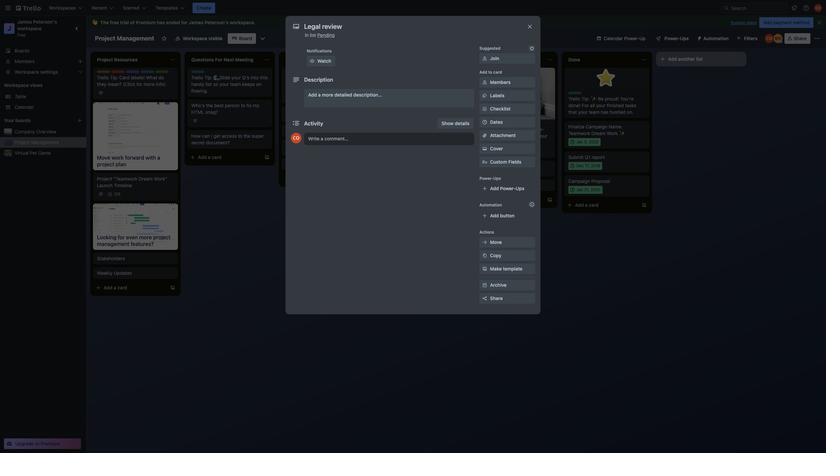 Task type: locate. For each thing, give the bounding box(es) containing it.
add power-ups link
[[480, 183, 535, 194]]

proud!
[[605, 96, 619, 102]]

1 vertical spatial campaign
[[569, 178, 590, 184]]

into
[[251, 75, 259, 80]]

2020 right 9,
[[589, 139, 599, 144]]

sketch
[[286, 113, 300, 119], [286, 161, 300, 167]]

card
[[493, 70, 502, 75], [400, 145, 410, 151], [212, 154, 222, 160], [495, 197, 504, 203], [589, 202, 599, 208], [117, 285, 127, 290]]

0 horizontal spatial dream
[[139, 176, 153, 182]]

tasks up awaiting
[[380, 81, 391, 87]]

your inside trello tip trello tip: this is where assigned tasks live so that your team can see who's working on what and when it's due.
[[323, 81, 332, 87]]

color: red, title: "priority" element
[[112, 70, 126, 75]]

2 jan from the top
[[576, 187, 583, 192]]

another
[[678, 56, 695, 62]]

sm image for watch
[[309, 58, 315, 64]]

1 horizontal spatial members link
[[480, 77, 535, 88]]

issues
[[488, 133, 502, 139]]

team for where
[[333, 81, 344, 87]]

james up free
[[17, 19, 32, 25]]

0 vertical spatial workspace
[[230, 20, 254, 25]]

due.
[[293, 95, 303, 100]]

sm image inside automation button
[[694, 33, 704, 43]]

management up game
[[31, 139, 59, 145]]

1 vertical spatial premium
[[41, 441, 60, 447]]

christina overa (christinaovera) image right open information menu image
[[814, 4, 822, 12]]

tip: up mean?
[[110, 75, 118, 80]]

a left what
[[318, 92, 321, 98]]

sm image for checklist
[[482, 106, 488, 112]]

pending
[[317, 32, 335, 38]]

1 vertical spatial share
[[490, 296, 503, 301]]

ups
[[680, 36, 689, 41], [493, 176, 501, 181], [516, 186, 524, 191]]

more left the and
[[322, 92, 333, 98]]

your down for
[[578, 109, 588, 115]]

1 vertical spatial those
[[512, 127, 524, 132]]

filters button
[[734, 33, 760, 44]]

to right access
[[238, 133, 242, 139]]

tip: inside trello tip trello tip: 🌊slide your q's into this handy list so your team keeps on flowing.
[[204, 75, 212, 80]]

share button down method on the right of the page
[[785, 33, 811, 44]]

power-ups up budget approval
[[480, 176, 501, 181]]

on left what
[[318, 88, 323, 94]]

team
[[230, 81, 241, 87], [333, 81, 344, 87], [589, 109, 600, 115], [474, 140, 485, 145]]

calendar
[[604, 36, 623, 41], [15, 104, 34, 110]]

1 horizontal spatial more
[[322, 92, 333, 98]]

open information menu image
[[803, 5, 810, 11]]

primary element
[[0, 0, 826, 16]]

tip: inside the trello tip trello tip: ✨ be proud! you're done! for all your finished tasks that your team has hustled on.
[[582, 96, 590, 102]]

2020
[[589, 139, 599, 144], [591, 187, 601, 192]]

project for project management link
[[15, 139, 30, 145]]

0 vertical spatial project
[[95, 35, 115, 42]]

workspace up board link
[[230, 20, 254, 25]]

is
[[318, 75, 322, 80]]

1 horizontal spatial peterson's
[[205, 20, 229, 25]]

peterson's inside banner
[[205, 20, 229, 25]]

that inside the trello tip: 💬for those in-between tasks that are almost done but also awaiting one last step.
[[392, 81, 401, 87]]

add right due.
[[308, 92, 317, 98]]

0 horizontal spatial share
[[490, 296, 503, 301]]

1 horizontal spatial color: purple, title: "design team" element
[[286, 109, 310, 114]]

add right budget
[[490, 186, 499, 191]]

workspace up free
[[17, 26, 42, 31]]

sm image inside archive link
[[482, 282, 488, 289]]

1 horizontal spatial the
[[244, 133, 251, 139]]

project inside 'project "teamwork dream work" launch timeline'
[[97, 176, 112, 182]]

Board name text field
[[92, 33, 158, 44]]

trello tip: card labels! what do they mean? (click for more info) link
[[97, 74, 174, 88]]

a for how can i get access to the super secret document?'s create from template… image
[[208, 154, 210, 160]]

description…
[[353, 92, 382, 98]]

tip for trello tip: 🌊slide your q's into this handy list so your team keeps on flowing.
[[203, 70, 209, 75]]

has inside the trello tip trello tip: ✨ be proud! you're done! for all your finished tasks that your team has hustled on.
[[601, 109, 609, 115]]

show details
[[442, 121, 470, 126]]

campaign proposal link
[[569, 178, 646, 185]]

so inside trello tip trello tip: 🌊slide your q's into this handy list so your team keeps on flowing.
[[213, 81, 218, 87]]

j link
[[4, 23, 15, 34]]

0 horizontal spatial peterson's
[[33, 19, 57, 25]]

1 horizontal spatial ups
[[516, 186, 524, 191]]

trello
[[141, 70, 151, 75], [191, 70, 202, 75], [286, 70, 296, 75], [97, 75, 109, 80], [191, 75, 203, 80], [286, 75, 297, 80], [380, 75, 392, 80], [569, 92, 579, 97], [569, 96, 580, 102], [474, 122, 485, 127], [474, 127, 486, 132]]

2020 inside option
[[589, 139, 599, 144]]

0 vertical spatial christina overa (christinaovera) image
[[814, 4, 822, 12]]

ups up approval
[[493, 176, 501, 181]]

cover
[[490, 146, 503, 151]]

add down the jan 31, 2020 checkbox
[[575, 202, 584, 208]]

the inside sketch the "teamy dreamy" font link
[[302, 161, 308, 167]]

0 vertical spatial ups
[[680, 36, 689, 41]]

management inside board name text field
[[117, 35, 154, 42]]

christina overa (christinaovera) image up curate
[[291, 133, 302, 143]]

sm image inside copy link
[[482, 252, 488, 259]]

team
[[141, 70, 151, 75], [300, 109, 310, 114]]

the up snag?
[[206, 103, 213, 108]]

1 vertical spatial the
[[244, 133, 251, 139]]

dream inside finalize campaign name: teamwork dream work ✨
[[592, 131, 606, 136]]

1 vertical spatial power-ups
[[480, 176, 501, 181]]

2 vertical spatial sm image
[[482, 266, 488, 272]]

sm image left make
[[482, 266, 488, 272]]

0 vertical spatial color: purple, title: "design team" element
[[126, 70, 151, 75]]

2 horizontal spatial the
[[302, 161, 308, 167]]

team left keeps
[[230, 81, 241, 87]]

jan inside option
[[576, 139, 583, 144]]

0 horizontal spatial ups
[[493, 176, 501, 181]]

proposal
[[591, 178, 610, 184]]

0 vertical spatial can
[[345, 81, 353, 87]]

jan for finalize
[[576, 139, 583, 144]]

sm image inside make template link
[[482, 266, 488, 272]]

workspace for workspace views
[[4, 82, 29, 88]]

watch
[[317, 58, 331, 64]]

sm image left watch on the left top of page
[[309, 58, 315, 64]]

to right upgrade
[[35, 441, 39, 447]]

edit email drafts link
[[286, 128, 363, 134]]

campaign up work
[[586, 124, 608, 130]]

0 horizontal spatial members
[[15, 58, 35, 64]]

cover link
[[480, 143, 535, 154]]

table
[[15, 94, 26, 99]]

create from template… image
[[264, 155, 270, 160], [547, 197, 553, 203], [170, 285, 175, 290]]

make
[[490, 266, 502, 272]]

team inside "trello tip trello tip: splash those redtape- heavy issues that are slowing your team down here."
[[474, 140, 485, 145]]

1 horizontal spatial are
[[513, 133, 519, 139]]

more down what
[[144, 81, 155, 87]]

dream inside 'project "teamwork dream work" launch timeline'
[[139, 176, 153, 182]]

jan inside checkbox
[[576, 187, 583, 192]]

that up here.
[[503, 133, 511, 139]]

peterson's inside james peterson's workspace free
[[33, 19, 57, 25]]

project management down trial
[[95, 35, 154, 42]]

list right another on the top of the page
[[696, 56, 703, 62]]

tip for trello tip: this is where assigned tasks live so that your team can see who's working on what and when it's due.
[[297, 70, 303, 75]]

the inside who's the best person to fix my html snag?
[[206, 103, 213, 108]]

sm image inside move link
[[482, 239, 488, 246]]

the for who's
[[206, 103, 213, 108]]

done
[[426, 81, 437, 87]]

sm image for members
[[482, 79, 488, 86]]

add
[[764, 20, 772, 25], [668, 56, 677, 62], [480, 70, 487, 75], [308, 92, 317, 98], [387, 145, 395, 151], [198, 154, 207, 160], [490, 186, 499, 191], [481, 197, 490, 203], [575, 202, 584, 208], [490, 213, 499, 219], [104, 285, 112, 290]]

are up one
[[402, 81, 409, 87]]

1 vertical spatial automation
[[480, 203, 502, 208]]

0 notifications image
[[790, 4, 798, 12]]

sm image
[[529, 45, 535, 52], [482, 92, 488, 99], [482, 266, 488, 272]]

james up workspace visible "button"
[[189, 20, 203, 25]]

automation button
[[694, 33, 733, 44]]

calendar left the up
[[604, 36, 623, 41]]

attachment
[[490, 132, 516, 138]]

sm image inside join link
[[482, 55, 488, 62]]

tip: up issues at the right of page
[[487, 127, 495, 132]]

add down secret
[[198, 154, 207, 160]]

share down archive
[[490, 296, 503, 301]]

1 horizontal spatial calendar
[[604, 36, 623, 41]]

0 vertical spatial management
[[117, 35, 154, 42]]

has down finished
[[601, 109, 609, 115]]

list right handy
[[206, 81, 212, 87]]

sm image left the checklist
[[482, 106, 488, 112]]

1 sketch from the top
[[286, 113, 300, 119]]

more inside trello tip: card labels! what do they mean? (click for more info)
[[144, 81, 155, 87]]

finished
[[607, 103, 624, 108]]

create from template… image for budget approval
[[547, 197, 553, 203]]

sm image up add another list button
[[694, 33, 704, 43]]

0 vertical spatial are
[[402, 81, 409, 87]]

1 horizontal spatial dream
[[592, 131, 606, 136]]

0 vertical spatial ✨
[[591, 96, 597, 102]]

a down document?
[[208, 154, 210, 160]]

0 horizontal spatial for
[[136, 81, 142, 87]]

has left ended
[[157, 20, 165, 25]]

peterson's up the 'visible'
[[205, 20, 229, 25]]

pet
[[30, 150, 37, 156]]

Search field
[[729, 3, 787, 13]]

upgrade to premium
[[15, 441, 60, 447]]

members
[[15, 58, 35, 64], [490, 79, 511, 85]]

tip: inside "trello tip trello tip: splash those redtape- heavy issues that are slowing your team down here."
[[487, 127, 495, 132]]

document?
[[206, 140, 230, 145]]

color: orange, title: "one more step" element up curate
[[286, 142, 299, 145]]

workspace for workspace visible
[[183, 36, 207, 41]]

curate customer list
[[286, 146, 329, 152]]

html
[[191, 109, 204, 115]]

2 so from the left
[[307, 81, 312, 87]]

trello tip: ✨ be proud! you're done! for all your finished tasks that your team has hustled on. link
[[569, 96, 646, 116]]

1 vertical spatial workspace
[[4, 82, 29, 88]]

2 horizontal spatial create from template… image
[[547, 197, 553, 203]]

members down boards
[[15, 58, 35, 64]]

what
[[324, 88, 335, 94]]

tasks inside the trello tip trello tip: ✨ be proud! you're done! for all your finished tasks that your team has hustled on.
[[625, 103, 637, 108]]

where
[[323, 75, 336, 80]]

team up the and
[[333, 81, 344, 87]]

1 horizontal spatial ✨
[[619, 131, 625, 136]]

sm image down actions
[[482, 239, 488, 246]]

1 vertical spatial sm image
[[482, 92, 488, 99]]

who's the best person to fix my html snag? link
[[191, 102, 268, 116]]

checklist link
[[480, 104, 535, 114]]

star or unstar board image
[[162, 36, 167, 41]]

6
[[118, 192, 120, 197]]

tip: inside the trello tip: 💬for those in-between tasks that are almost done but also awaiting one last step.
[[393, 75, 401, 80]]

0 vertical spatial members link
[[0, 56, 86, 67]]

list right in
[[310, 32, 316, 38]]

1 horizontal spatial design
[[286, 109, 299, 114]]

labels link
[[480, 90, 535, 101]]

assigned
[[337, 75, 357, 80]]

1 jan from the top
[[576, 139, 583, 144]]

jan left 9,
[[576, 139, 583, 144]]

tip: left the 💬for
[[393, 75, 401, 80]]

workspace inside "button"
[[183, 36, 207, 41]]

0 vertical spatial dream
[[592, 131, 606, 136]]

are left slowing
[[513, 133, 519, 139]]

1 vertical spatial create from template… image
[[547, 197, 553, 203]]

payment
[[773, 20, 792, 25]]

list right customer
[[323, 146, 329, 152]]

submit q1 report link
[[569, 154, 646, 161]]

the left super
[[244, 133, 251, 139]]

team inside trello tip trello tip: 🌊slide your q's into this handy list so your team keeps on flowing.
[[230, 81, 241, 87]]

banner
[[86, 16, 826, 29]]

2019
[[591, 163, 600, 168]]

wave image
[[92, 20, 98, 26]]

0 horizontal spatial ✨
[[591, 96, 597, 102]]

0 vertical spatial create from template… image
[[264, 155, 270, 160]]

activity
[[304, 121, 323, 127]]

premium right of
[[136, 20, 156, 25]]

calendar power-up
[[604, 36, 646, 41]]

0 vertical spatial design
[[126, 70, 139, 75]]

1 horizontal spatial share
[[794, 36, 807, 41]]

management down of
[[117, 35, 154, 42]]

sm image
[[694, 33, 704, 43], [482, 55, 488, 62], [309, 58, 315, 64], [482, 79, 488, 86], [482, 106, 488, 112], [482, 145, 488, 152], [482, 239, 488, 246], [482, 252, 488, 259], [482, 282, 488, 289]]

1 vertical spatial management
[[31, 139, 59, 145]]

members for the right members link
[[490, 79, 511, 85]]

your up what
[[323, 81, 332, 87]]

members link up labels link
[[480, 77, 535, 88]]

premium right upgrade
[[41, 441, 60, 447]]

sm image inside labels link
[[482, 92, 488, 99]]

0 vertical spatial jan
[[576, 139, 583, 144]]

all
[[590, 103, 595, 108]]

so
[[213, 81, 218, 87], [307, 81, 312, 87]]

those inside the trello tip: 💬for those in-between tasks that are almost done but also awaiting one last step.
[[416, 75, 429, 80]]

q's
[[242, 75, 249, 80]]

create from template… image
[[453, 145, 458, 151], [642, 203, 647, 208]]

so up working
[[307, 81, 312, 87]]

1 vertical spatial 2020
[[591, 187, 601, 192]]

premium inside upgrade to premium link
[[41, 441, 60, 447]]

project up launch
[[97, 176, 112, 182]]

1 horizontal spatial create from template… image
[[264, 155, 270, 160]]

create from template… image for how can i get access to the super secret document?
[[264, 155, 270, 160]]

1 horizontal spatial members
[[490, 79, 511, 85]]

tip: up for
[[582, 96, 590, 102]]

sm image inside "watch" button
[[309, 58, 315, 64]]

1 vertical spatial for
[[136, 81, 142, 87]]

1 vertical spatial on
[[318, 88, 323, 94]]

2020 inside checkbox
[[591, 187, 601, 192]]

1 vertical spatial share button
[[480, 293, 535, 304]]

sm image inside checklist link
[[482, 106, 488, 112]]

0 horizontal spatial so
[[213, 81, 218, 87]]

christina overa (christinaovera) image
[[814, 4, 822, 12], [291, 133, 302, 143]]

0 vertical spatial calendar
[[604, 36, 623, 41]]

automation inside button
[[704, 36, 729, 41]]

can up the when
[[345, 81, 353, 87]]

on inside trello tip trello tip: 🌊slide your q's into this handy list so your team keeps on flowing.
[[256, 81, 262, 87]]

1 horizontal spatial team
[[300, 109, 310, 114]]

1 horizontal spatial so
[[307, 81, 312, 87]]

0 horizontal spatial create from template… image
[[453, 145, 458, 151]]

None text field
[[301, 21, 520, 33]]

tip inside trello tip trello tip: this is where assigned tasks live so that your team can see who's working on what and when it's due.
[[297, 70, 303, 75]]

team left banner
[[300, 109, 310, 114]]

a down write a comment text box
[[397, 145, 399, 151]]

2020 right 31,
[[591, 187, 601, 192]]

to inside how can i get access to the super secret document?
[[238, 133, 242, 139]]

color: purple, title: "design team" element
[[126, 70, 151, 75], [286, 109, 310, 114]]

team down all
[[589, 109, 600, 115]]

1 horizontal spatial for
[[181, 20, 188, 25]]

1 horizontal spatial christina overa (christinaovera) image
[[814, 4, 822, 12]]

0 vertical spatial sketch
[[286, 113, 300, 119]]

1 vertical spatial jan
[[576, 187, 583, 192]]

0 vertical spatial campaign
[[586, 124, 608, 130]]

one
[[399, 88, 407, 94]]

project "teamwork dream work" launch timeline link
[[97, 176, 174, 189]]

virtual
[[15, 150, 29, 156]]

show menu image
[[814, 35, 821, 42]]

to
[[488, 70, 492, 75], [241, 103, 245, 108], [238, 133, 242, 139], [35, 441, 39, 447]]

0 vertical spatial project management
[[95, 35, 154, 42]]

sm image left the copy
[[482, 252, 488, 259]]

trello inside the trello tip: 💬for those in-between tasks that are almost done but also awaiting one last step.
[[380, 75, 392, 80]]

tip inside "trello tip trello tip: splash those redtape- heavy issues that are slowing your team down here."
[[486, 122, 492, 127]]

sm image inside the 'cover' link
[[482, 145, 488, 152]]

card down add power-ups link
[[495, 197, 504, 203]]

sketch left site
[[286, 113, 300, 119]]

search image
[[724, 5, 729, 11]]

tasks up on.
[[625, 103, 637, 108]]

1 vertical spatial members
[[490, 79, 511, 85]]

james peterson's workspace free
[[17, 19, 58, 38]]

1 vertical spatial are
[[513, 133, 519, 139]]

those up almost
[[416, 75, 429, 80]]

1 horizontal spatial power-ups
[[665, 36, 689, 41]]

a down budget approval
[[491, 197, 493, 203]]

project
[[95, 35, 115, 42], [15, 139, 30, 145], [97, 176, 112, 182]]

automation up add another list button
[[704, 36, 729, 41]]

2 vertical spatial the
[[302, 161, 308, 167]]

team left halp
[[141, 70, 151, 75]]

copy
[[490, 253, 502, 258]]

edit email drafts
[[286, 128, 320, 133]]

tip: inside trello tip: card labels! what do they mean? (click for more info)
[[110, 75, 118, 80]]

card down 'updates'
[[117, 285, 127, 290]]

power-ups
[[665, 36, 689, 41], [480, 176, 501, 181]]

can inside trello tip trello tip: this is where assigned tasks live so that your team can see who's working on what and when it's due.
[[345, 81, 353, 87]]

members up the labels
[[490, 79, 511, 85]]

tip inside the trello tip trello tip: ✨ be proud! you're done! for all your finished tasks that your team has hustled on.
[[580, 92, 586, 97]]

actions
[[480, 230, 494, 235]]

teamwork
[[569, 131, 590, 136]]

1
[[482, 149, 484, 154]]

2 vertical spatial project
[[97, 176, 112, 182]]

0 vertical spatial sm image
[[529, 45, 535, 52]]

the
[[206, 103, 213, 108], [244, 133, 251, 139], [302, 161, 308, 167]]

team inside trello tip trello tip: this is where assigned tasks live so that your team can see who's working on what and when it's due.
[[333, 81, 344, 87]]

1 vertical spatial team
[[300, 109, 310, 114]]

project management down company overview on the top left
[[15, 139, 59, 145]]

workspace inside james peterson's workspace free
[[17, 26, 42, 31]]

attachment button
[[480, 130, 535, 141]]

trello tip trello tip: 🌊slide your q's into this handy list so your team keeps on flowing.
[[191, 70, 268, 94]]

to left fix
[[241, 103, 245, 108]]

on inside trello tip trello tip: this is where assigned tasks live so that your team can see who's working on what and when it's due.
[[318, 88, 323, 94]]

for right ended
[[181, 20, 188, 25]]

project for project "teamwork dream work" launch timeline 'link'
[[97, 176, 112, 182]]

your
[[4, 118, 14, 123]]

the left "teamy
[[302, 161, 308, 167]]

color: sky, title: "trello tip" element
[[141, 70, 159, 75], [191, 70, 209, 75], [286, 70, 303, 75], [569, 92, 586, 97], [474, 122, 492, 127]]

project down the on the left top of page
[[95, 35, 115, 42]]

1 horizontal spatial can
[[345, 81, 353, 87]]

2 sketch from the top
[[286, 161, 300, 167]]

1 vertical spatial dream
[[139, 176, 153, 182]]

list inside button
[[696, 56, 703, 62]]

add a card down write a comment text box
[[387, 145, 410, 151]]

detailed
[[334, 92, 352, 98]]

0 horizontal spatial color: orange, title: "one more step" element
[[286, 142, 299, 145]]

explore
[[731, 20, 745, 25]]

make template link
[[480, 264, 535, 274]]

tip inside trello tip trello tip: 🌊slide your q's into this handy list so your team keeps on flowing.
[[203, 70, 209, 75]]

on.
[[627, 109, 634, 115]]

0 horizontal spatial those
[[416, 75, 429, 80]]

0 vertical spatial on
[[256, 81, 262, 87]]

members link down boards
[[0, 56, 86, 67]]

design inside design team sketch site banner
[[286, 109, 299, 114]]

are inside the trello tip: 💬for those in-between tasks that are almost done but also awaiting one last step.
[[402, 81, 409, 87]]

so down 🌊slide on the left top of the page
[[213, 81, 218, 87]]

1 vertical spatial color: orange, title: "one more step" element
[[474, 163, 487, 166]]

1 horizontal spatial workspace
[[183, 36, 207, 41]]

customer
[[301, 146, 321, 152]]

up
[[639, 36, 646, 41]]

💬for
[[402, 75, 415, 80]]

tip: inside trello tip trello tip: this is where assigned tasks live so that your team can see who's working on what and when it's due.
[[299, 75, 307, 80]]

0 vertical spatial workspace
[[183, 36, 207, 41]]

1 vertical spatial ✨
[[619, 131, 625, 136]]

are inside "trello tip trello tip: splash those redtape- heavy issues that are slowing your team down here."
[[513, 133, 519, 139]]

explore plans
[[731, 20, 757, 25]]

tip: up the live
[[299, 75, 307, 80]]

2 horizontal spatial tasks
[[625, 103, 637, 108]]

1 so from the left
[[213, 81, 218, 87]]

0 horizontal spatial are
[[402, 81, 409, 87]]

calendar down table
[[15, 104, 34, 110]]

a for create from template… image to the bottom
[[114, 285, 116, 290]]

workspace visible
[[183, 36, 223, 41]]

add another list button
[[656, 52, 747, 66]]

can inside how can i get access to the super secret document?
[[202, 133, 210, 139]]

Dec 17, 2019 checkbox
[[569, 162, 602, 170]]

campaign inside finalize campaign name: teamwork dream work ✨
[[586, 124, 608, 130]]

0 horizontal spatial on
[[256, 81, 262, 87]]

a down weekly updates
[[114, 285, 116, 290]]

0 vertical spatial team
[[141, 70, 151, 75]]

✨ down name:
[[619, 131, 625, 136]]

add down write a comment text box
[[387, 145, 395, 151]]

0 vertical spatial has
[[157, 20, 165, 25]]

0 vertical spatial for
[[181, 20, 188, 25]]

power-ups inside button
[[665, 36, 689, 41]]

1 horizontal spatial james
[[189, 20, 203, 25]]

1 horizontal spatial workspace
[[230, 20, 254, 25]]

color: orange, title: "one more step" element
[[286, 142, 299, 145], [474, 163, 487, 166]]

0 vertical spatial members
[[15, 58, 35, 64]]

tasks inside the trello tip: 💬for those in-between tasks that are almost done but also awaiting one last step.
[[380, 81, 391, 87]]

1 horizontal spatial tasks
[[380, 81, 391, 87]]



Task type: describe. For each thing, give the bounding box(es) containing it.
the for sketch
[[302, 161, 308, 167]]

tip: for for
[[582, 96, 590, 102]]

freelancer contracts
[[474, 168, 518, 173]]

custom fields
[[490, 159, 521, 165]]

trello inside trello tip: card labels! what do they mean? (click for more info)
[[97, 75, 109, 80]]

add a card down budget approval
[[481, 197, 504, 203]]

your left q's
[[231, 75, 241, 80]]

tip: for live
[[299, 75, 307, 80]]

free
[[17, 33, 26, 38]]

/
[[117, 192, 118, 197]]

submit
[[569, 154, 584, 160]]

be
[[598, 96, 604, 102]]

0 horizontal spatial automation
[[480, 203, 502, 208]]

add a card button for how can i get access to the super secret document?'s create from template… image
[[187, 152, 262, 163]]

ups inside button
[[680, 36, 689, 41]]

to inside who's the best person to fix my html snag?
[[241, 103, 245, 108]]

1 vertical spatial color: purple, title: "design team" element
[[286, 109, 310, 114]]

keeps
[[242, 81, 255, 87]]

that inside trello tip trello tip: this is where assigned tasks live so that your team can see who's working on what and when it's due.
[[313, 81, 321, 87]]

add down budget
[[481, 197, 490, 203]]

they
[[97, 81, 106, 87]]

color: sky, title: "trello tip" element for trello tip: ✨ be proud! you're done! for all your finished tasks that your team has hustled on.
[[569, 92, 586, 97]]

color: lime, title: "halp" element
[[155, 70, 169, 75]]

team inside design team sketch site banner
[[300, 109, 310, 114]]

q1
[[585, 154, 591, 160]]

for inside trello tip: card labels! what do they mean? (click for more info)
[[136, 81, 142, 87]]

color: orange, title: "one more step" element for freelancer
[[474, 163, 487, 166]]

sketch inside design team sketch site banner
[[286, 113, 300, 119]]

fields
[[508, 159, 521, 165]]

Jan 9, 2020 checkbox
[[569, 138, 601, 146]]

your down 🌊slide on the left top of the page
[[219, 81, 229, 87]]

you're
[[620, 96, 634, 102]]

ended
[[166, 20, 180, 25]]

james inside james peterson's workspace free
[[17, 19, 32, 25]]

your down be
[[596, 103, 606, 108]]

timeline
[[114, 183, 132, 188]]

and
[[336, 88, 344, 94]]

0 horizontal spatial has
[[157, 20, 165, 25]]

✨ inside the trello tip trello tip: ✨ be proud! you're done! for all your finished tasks that your team has hustled on.
[[591, 96, 597, 102]]

custom fields button
[[480, 159, 535, 165]]

boards link
[[0, 45, 86, 56]]

share for the top "share" button
[[794, 36, 807, 41]]

0 horizontal spatial color: purple, title: "design team" element
[[126, 70, 151, 75]]

awaiting
[[380, 88, 398, 94]]

31,
[[584, 187, 590, 192]]

drafts
[[308, 128, 320, 133]]

button
[[500, 213, 515, 219]]

color: orange, title: "one more step" element for curate
[[286, 142, 299, 145]]

boards
[[15, 48, 30, 53]]

jan for campaign
[[576, 187, 583, 192]]

color: sky, title: "trello tip" element for trello tip: splash those redtape- heavy issues that are slowing your team down here.
[[474, 122, 492, 127]]

make template
[[490, 266, 523, 272]]

1 vertical spatial christina overa (christinaovera) image
[[291, 133, 302, 143]]

add left another on the top of the page
[[668, 56, 677, 62]]

i
[[211, 133, 212, 139]]

add a more detailed description… link
[[304, 89, 474, 108]]

share for bottom "share" button
[[490, 296, 503, 301]]

2020 for proposal
[[591, 187, 601, 192]]

tip for trello tip: ✨ be proud! you're done! for all your finished tasks that your team has hustled on.
[[580, 92, 586, 97]]

"teamwork
[[113, 176, 137, 182]]

team for q's
[[230, 81, 241, 87]]

0 vertical spatial create from template… image
[[453, 145, 458, 151]]

add a card down the jan 31, 2020 checkbox
[[575, 202, 599, 208]]

0 horizontal spatial management
[[31, 139, 59, 145]]

for
[[582, 103, 589, 108]]

legal review link
[[380, 102, 457, 109]]

free
[[110, 20, 119, 25]]

sm image for labels
[[482, 92, 488, 99]]

0 vertical spatial premium
[[136, 20, 156, 25]]

the inside how can i get access to the super secret document?
[[244, 133, 251, 139]]

card down document?
[[212, 154, 222, 160]]

views
[[30, 82, 43, 88]]

stakeholders link
[[97, 255, 174, 262]]

person
[[225, 103, 240, 108]]

christina overa (christinaovera) image inside primary 'element'
[[814, 4, 822, 12]]

0 horizontal spatial team
[[141, 70, 151, 75]]

add a card button for create from template… image to the bottom
[[93, 282, 167, 293]]

sm image for copy
[[482, 252, 488, 259]]

curate
[[286, 146, 300, 152]]

trello tip: card labels! what do they mean? (click for more info)
[[97, 75, 166, 87]]

project management inside board name text field
[[95, 35, 154, 42]]

trello tip: splash those redtape- heavy issues that are slowing your team down here. link
[[474, 126, 551, 146]]

template
[[503, 266, 523, 272]]

add button
[[490, 213, 515, 219]]

sm image for move
[[482, 239, 488, 246]]

customize views image
[[259, 35, 266, 42]]

color: sky, title: "trello tip" element for trello tip: 🌊slide your q's into this handy list so your team keeps on flowing.
[[191, 70, 209, 75]]

0 horizontal spatial design
[[126, 70, 139, 75]]

legal review
[[380, 103, 407, 108]]

suggested
[[480, 46, 501, 51]]

review
[[393, 103, 407, 108]]

so inside trello tip trello tip: this is where assigned tasks live so that your team can see who's working on what and when it's due.
[[307, 81, 312, 87]]

when
[[345, 88, 357, 94]]

your inside "trello tip trello tip: splash those redtape- heavy issues that are slowing your team down here."
[[538, 133, 548, 139]]

labels
[[490, 93, 505, 98]]

hustled
[[610, 109, 626, 115]]

campaign proposal
[[569, 178, 610, 184]]

color: sky, title: "trello tip" element for trello tip: this is where assigned tasks live so that your team can see who's working on what and when it's due.
[[286, 70, 303, 75]]

sm image for suggested
[[529, 45, 535, 52]]

✨ inside finalize campaign name: teamwork dream work ✨
[[619, 131, 625, 136]]

add a card button for create from template… image associated with budget approval
[[470, 195, 545, 205]]

2020 for campaign
[[589, 139, 599, 144]]

tip: for handy
[[204, 75, 212, 80]]

dec 17, 2019
[[576, 163, 600, 168]]

james peterson's workspace link
[[17, 19, 58, 31]]

sm image for archive
[[482, 282, 488, 289]]

card down jan 31, 2020
[[589, 202, 599, 208]]

2 vertical spatial ups
[[516, 186, 524, 191]]

edit card image
[[452, 103, 458, 108]]

Write a comment text field
[[304, 133, 474, 145]]

budget
[[474, 182, 490, 188]]

sm image for automation
[[694, 33, 704, 43]]

board
[[239, 36, 252, 41]]

filters
[[744, 36, 758, 41]]

work
[[607, 131, 618, 136]]

it's
[[286, 95, 292, 100]]

add to card
[[480, 70, 502, 75]]

show details link
[[438, 118, 474, 129]]

live
[[298, 81, 305, 87]]

calendar link
[[15, 104, 82, 111]]

christina overa (christinaovera) image
[[765, 34, 774, 43]]

add payment method
[[764, 20, 810, 25]]

also
[[446, 81, 455, 87]]

email
[[295, 128, 306, 133]]

weekly updates
[[97, 270, 132, 276]]

those inside "trello tip trello tip: splash those redtape- heavy issues that are slowing your team down here."
[[512, 127, 524, 132]]

0 vertical spatial share button
[[785, 33, 811, 44]]

jan 31, 2020
[[576, 187, 601, 192]]

table link
[[15, 93, 82, 100]]

1 vertical spatial more
[[322, 92, 333, 98]]

Jan 31, 2020 checkbox
[[569, 186, 603, 194]]

calendar power-up link
[[593, 33, 650, 44]]

that inside the trello tip trello tip: ✨ be proud! you're done! for all your finished tasks that your team has hustled on.
[[569, 109, 577, 115]]

sketch the "teamy dreamy" font link
[[286, 161, 363, 167]]

banner containing 👋
[[86, 16, 826, 29]]

font
[[347, 161, 357, 167]]

notifications
[[307, 48, 332, 53]]

sm image for make template
[[482, 266, 488, 272]]

here.
[[499, 140, 510, 145]]

add a card down document?
[[198, 154, 222, 160]]

overview
[[36, 129, 56, 134]]

design team sketch site banner
[[286, 109, 325, 119]]

1 vertical spatial create from template… image
[[642, 203, 647, 208]]

the
[[100, 20, 109, 25]]

0 horizontal spatial power-ups
[[480, 176, 501, 181]]

dates button
[[480, 117, 535, 128]]

members for the topmost members link
[[15, 58, 35, 64]]

virtual pet game link
[[15, 150, 82, 156]]

list inside trello tip trello tip: 🌊slide your q's into this handy list so your team keeps on flowing.
[[206, 81, 212, 87]]

0 horizontal spatial project management
[[15, 139, 59, 145]]

card down write a comment text box
[[400, 145, 410, 151]]

card down join
[[493, 70, 502, 75]]

workspace views
[[4, 82, 43, 88]]

calendar for calendar
[[15, 104, 34, 110]]

a for create from template… icon to the top
[[397, 145, 399, 151]]

archive link
[[480, 280, 535, 291]]

launch
[[97, 183, 113, 188]]

project inside board name text field
[[95, 35, 115, 42]]

trello tip halp
[[141, 70, 164, 75]]

sm image for cover
[[482, 145, 488, 152]]

calendar for calendar power-up
[[604, 36, 623, 41]]

add board image
[[77, 118, 82, 123]]

2 vertical spatial create from template… image
[[170, 285, 175, 290]]

tasks inside trello tip trello tip: this is where assigned tasks live so that your team can see who's working on what and when it's due.
[[286, 81, 297, 87]]

finalize
[[569, 124, 585, 130]]

a for the bottom create from template… icon
[[585, 202, 588, 208]]

add button button
[[480, 211, 535, 221]]

add down weekly
[[104, 285, 112, 290]]

trello tip trello tip: splash those redtape- heavy issues that are slowing your team down here.
[[474, 122, 548, 145]]

join link
[[480, 53, 535, 64]]

trello tip: 🌊slide your q's into this handy list so your team keeps on flowing. link
[[191, 74, 268, 94]]

last
[[408, 88, 416, 94]]

tip: for that
[[487, 127, 495, 132]]

add inside banner
[[764, 20, 772, 25]]

trello tip trello tip: this is where assigned tasks live so that your team can see who's working on what and when it's due.
[[286, 70, 362, 100]]

ben nelson (bennelson96) image
[[773, 34, 783, 43]]

that inside "trello tip trello tip: splash those redtape- heavy issues that are slowing your team down here."
[[503, 133, 511, 139]]

in list pending
[[305, 32, 335, 38]]

add left button
[[490, 213, 499, 219]]

color: yellow, title: "copy request" element
[[97, 70, 110, 73]]

team for redtape-
[[474, 140, 485, 145]]

add a card down weekly updates
[[104, 285, 127, 290]]

budget approval
[[474, 182, 509, 188]]

team inside the trello tip trello tip: ✨ be proud! you're done! for all your finished tasks that your team has hustled on.
[[589, 109, 600, 115]]

add down suggested
[[480, 70, 487, 75]]

power- inside button
[[665, 36, 680, 41]]

sm image for join
[[482, 55, 488, 62]]

add power-ups
[[490, 186, 524, 191]]

show
[[442, 121, 454, 126]]

to down join
[[488, 70, 492, 75]]

your boards with 3 items element
[[4, 117, 67, 125]]

🌊slide
[[214, 75, 230, 80]]

in
[[305, 32, 309, 38]]



Task type: vqa. For each thing, say whether or not it's contained in the screenshot.
the bottom management
yes



